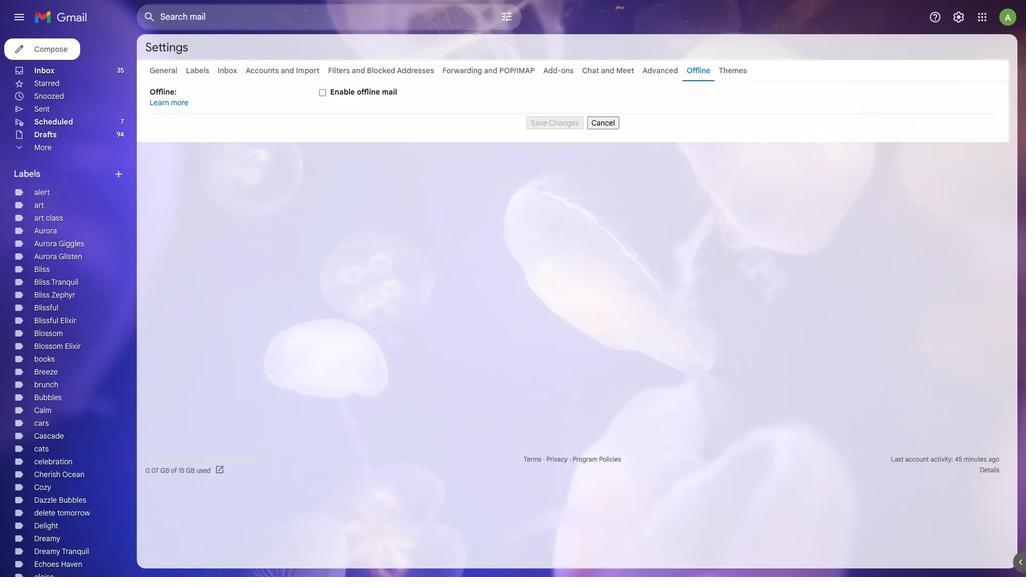 Task type: locate. For each thing, give the bounding box(es) containing it.
0 horizontal spatial gb
[[160, 466, 169, 474]]

1 vertical spatial aurora
[[34, 239, 57, 249]]

accounts and import link
[[246, 66, 320, 75]]

1 vertical spatial blissful
[[34, 316, 58, 325]]

blissful elixir
[[34, 316, 76, 325]]

aurora up the bliss link
[[34, 252, 57, 261]]

offline
[[687, 66, 710, 75]]

0 vertical spatial aurora
[[34, 226, 57, 236]]

2 bliss from the top
[[34, 277, 50, 287]]

2 vertical spatial bliss
[[34, 290, 50, 300]]

· right the terms at the right bottom of the page
[[543, 455, 545, 463]]

bubbles down brunch
[[34, 393, 62, 402]]

1 dreamy from the top
[[34, 534, 60, 544]]

dreamy
[[34, 534, 60, 544], [34, 547, 60, 556]]

dreamy down delight
[[34, 534, 60, 544]]

aurora down art class link
[[34, 226, 57, 236]]

0 horizontal spatial ·
[[543, 455, 545, 463]]

alert link
[[34, 188, 50, 197]]

import
[[296, 66, 320, 75]]

2 dreamy from the top
[[34, 547, 60, 556]]

1 blossom from the top
[[34, 329, 63, 338]]

haven
[[61, 560, 82, 569]]

3 and from the left
[[484, 66, 497, 75]]

blossom link
[[34, 329, 63, 338]]

changes
[[549, 118, 579, 128]]

more button
[[0, 141, 128, 154]]

delight link
[[34, 521, 58, 531]]

0 vertical spatial dreamy
[[34, 534, 60, 544]]

footer
[[137, 454, 1009, 476]]

0 horizontal spatial inbox link
[[34, 66, 54, 75]]

bliss up "bliss tranquil" link
[[34, 265, 50, 274]]

blossom down "blissful elixir" link
[[34, 329, 63, 338]]

forwarding
[[443, 66, 482, 75]]

celebration link
[[34, 457, 72, 467]]

delete tomorrow link
[[34, 508, 90, 518]]

0 horizontal spatial labels
[[14, 169, 40, 180]]

labels navigation
[[0, 34, 137, 577]]

1 horizontal spatial gb
[[186, 466, 195, 474]]

3 bliss from the top
[[34, 290, 50, 300]]

2 blossom from the top
[[34, 341, 63, 351]]

1 vertical spatial blossom
[[34, 341, 63, 351]]

and right filters at left
[[352, 66, 365, 75]]

dreamy down dreamy link at the left of the page
[[34, 547, 60, 556]]

elixir up blossom link
[[60, 316, 76, 325]]

0 vertical spatial blossom
[[34, 329, 63, 338]]

2 art from the top
[[34, 213, 44, 223]]

0 vertical spatial elixir
[[60, 316, 76, 325]]

inbox
[[34, 66, 54, 75], [218, 66, 237, 75]]

inbox link up starred link
[[34, 66, 54, 75]]

1 horizontal spatial inbox link
[[218, 66, 237, 75]]

aurora link
[[34, 226, 57, 236]]

0 vertical spatial art
[[34, 200, 44, 210]]

learn
[[150, 98, 169, 107]]

1 vertical spatial bubbles
[[59, 495, 86, 505]]

footer containing terms
[[137, 454, 1009, 476]]

blossom elixir
[[34, 341, 81, 351]]

labels up alert
[[14, 169, 40, 180]]

minutes
[[964, 455, 987, 463]]

1 horizontal spatial inbox
[[218, 66, 237, 75]]

Search mail text field
[[160, 12, 470, 22]]

bliss link
[[34, 265, 50, 274]]

and for chat
[[601, 66, 614, 75]]

cats link
[[34, 444, 49, 454]]

0 vertical spatial bubbles
[[34, 393, 62, 402]]

art for the art "link"
[[34, 200, 44, 210]]

themes
[[719, 66, 747, 75]]

1 bliss from the top
[[34, 265, 50, 274]]

offline
[[357, 87, 380, 97]]

tranquil for dreamy tranquil
[[62, 547, 89, 556]]

1 vertical spatial elixir
[[65, 341, 81, 351]]

aurora for aurora glisten
[[34, 252, 57, 261]]

0 horizontal spatial inbox
[[34, 66, 54, 75]]

1 vertical spatial art
[[34, 213, 44, 223]]

aurora down aurora link
[[34, 239, 57, 249]]

bliss down the bliss link
[[34, 277, 50, 287]]

blissful down bliss zephyr
[[34, 303, 58, 313]]

echoes
[[34, 560, 59, 569]]

2 aurora from the top
[[34, 239, 57, 249]]

2 · from the left
[[569, 455, 571, 463]]

4 and from the left
[[601, 66, 614, 75]]

terms link
[[524, 455, 541, 463]]

main menu image
[[13, 11, 26, 24]]

1 vertical spatial dreamy
[[34, 547, 60, 556]]

chat and meet link
[[582, 66, 634, 75]]

navigation
[[150, 114, 996, 129]]

1 vertical spatial bliss
[[34, 277, 50, 287]]

calm
[[34, 406, 51, 415]]

art down the art "link"
[[34, 213, 44, 223]]

zephyr
[[52, 290, 75, 300]]

last
[[891, 455, 904, 463]]

themes link
[[719, 66, 747, 75]]

dreamy for dreamy tranquil
[[34, 547, 60, 556]]

sent
[[34, 104, 50, 114]]

0 vertical spatial blissful
[[34, 303, 58, 313]]

7
[[121, 118, 124, 126]]

1 art from the top
[[34, 200, 44, 210]]

3 aurora from the top
[[34, 252, 57, 261]]

1 inbox from the left
[[34, 66, 54, 75]]

aurora giggles link
[[34, 239, 84, 249]]

breeze
[[34, 367, 58, 377]]

inbox link right labels link
[[218, 66, 237, 75]]

inbox for 1st inbox link from the right
[[218, 66, 237, 75]]

labels right general
[[186, 66, 209, 75]]

settings
[[145, 40, 188, 54]]

sent link
[[34, 104, 50, 114]]

tranquil
[[51, 277, 78, 287], [62, 547, 89, 556]]

None search field
[[137, 4, 522, 30]]

inbox link
[[34, 66, 54, 75], [218, 66, 237, 75]]

0 vertical spatial labels
[[186, 66, 209, 75]]

gb right 15
[[186, 466, 195, 474]]

inbox inside the labels navigation
[[34, 66, 54, 75]]

inbox up starred link
[[34, 66, 54, 75]]

labels heading
[[14, 169, 113, 180]]

snoozed link
[[34, 91, 64, 101]]

blissful down blissful link
[[34, 316, 58, 325]]

elixir down "blissful elixir" link
[[65, 341, 81, 351]]

1 aurora from the top
[[34, 226, 57, 236]]

more
[[171, 98, 188, 107]]

dreamy tranquil
[[34, 547, 89, 556]]

details link
[[980, 466, 1000, 474]]

0 vertical spatial tranquil
[[51, 277, 78, 287]]

art down alert link at top
[[34, 200, 44, 210]]

ocean
[[62, 470, 85, 479]]

1 vertical spatial labels
[[14, 169, 40, 180]]

and left pop/imap
[[484, 66, 497, 75]]

tranquil for bliss tranquil
[[51, 277, 78, 287]]

blocked
[[367, 66, 395, 75]]

tranquil up zephyr
[[51, 277, 78, 287]]

· right privacy link
[[569, 455, 571, 463]]

aurora
[[34, 226, 57, 236], [34, 239, 57, 249], [34, 252, 57, 261]]

2 blissful from the top
[[34, 316, 58, 325]]

and right chat
[[601, 66, 614, 75]]

1 horizontal spatial ·
[[569, 455, 571, 463]]

2 and from the left
[[352, 66, 365, 75]]

blissful elixir link
[[34, 316, 76, 325]]

bliss
[[34, 265, 50, 274], [34, 277, 50, 287], [34, 290, 50, 300]]

and left import
[[281, 66, 294, 75]]

cascade link
[[34, 431, 64, 441]]

starred link
[[34, 79, 59, 88]]

breeze link
[[34, 367, 58, 377]]

gb left of
[[160, 466, 169, 474]]

and for accounts
[[281, 66, 294, 75]]

save changes
[[531, 118, 579, 128]]

settings image
[[952, 11, 965, 24]]

bliss up blissful link
[[34, 290, 50, 300]]

compose button
[[4, 38, 80, 60]]

pop/imap
[[499, 66, 535, 75]]

1 horizontal spatial labels
[[186, 66, 209, 75]]

labels for labels link
[[186, 66, 209, 75]]

1 vertical spatial tranquil
[[62, 547, 89, 556]]

labels inside navigation
[[14, 169, 40, 180]]

cascade
[[34, 431, 64, 441]]

addresses
[[397, 66, 434, 75]]

0 vertical spatial bliss
[[34, 265, 50, 274]]

dazzle bubbles link
[[34, 495, 86, 505]]

activity:
[[931, 455, 953, 463]]

1 and from the left
[[281, 66, 294, 75]]

drafts
[[34, 130, 57, 139]]

Enable offline mail checkbox
[[319, 89, 326, 96]]

bubbles link
[[34, 393, 62, 402]]

bubbles up tomorrow
[[59, 495, 86, 505]]

inbox right labels link
[[218, 66, 237, 75]]

tranquil up haven at the left of the page
[[62, 547, 89, 556]]

brunch
[[34, 380, 58, 390]]

dazzle
[[34, 495, 57, 505]]

2 vertical spatial aurora
[[34, 252, 57, 261]]

terms · privacy · program policies
[[524, 455, 621, 463]]

1 blissful from the top
[[34, 303, 58, 313]]

advanced search options image
[[496, 6, 517, 27]]

bliss for bliss tranquil
[[34, 277, 50, 287]]

blossom down blossom link
[[34, 341, 63, 351]]

aurora for aurora giggles
[[34, 239, 57, 249]]

2 inbox from the left
[[218, 66, 237, 75]]



Task type: vqa. For each thing, say whether or not it's contained in the screenshot.
Labels associated with 'LABELS' "Link"
yes



Task type: describe. For each thing, give the bounding box(es) containing it.
cozy
[[34, 483, 51, 492]]

2 inbox link from the left
[[218, 66, 237, 75]]

celebration
[[34, 457, 72, 467]]

save changes button
[[527, 117, 583, 129]]

glisten
[[59, 252, 82, 261]]

cherish ocean link
[[34, 470, 85, 479]]

chat and meet
[[582, 66, 634, 75]]

account
[[905, 455, 929, 463]]

add-
[[543, 66, 561, 75]]

gmail image
[[34, 6, 92, 28]]

and for filters
[[352, 66, 365, 75]]

enable
[[330, 87, 355, 97]]

advanced link
[[643, 66, 678, 75]]

elixir for blossom elixir
[[65, 341, 81, 351]]

delete
[[34, 508, 55, 518]]

books
[[34, 354, 55, 364]]

1 gb from the left
[[160, 466, 169, 474]]

aurora giggles
[[34, 239, 84, 249]]

enable offline mail
[[330, 87, 397, 97]]

filters and blocked addresses
[[328, 66, 434, 75]]

privacy
[[546, 455, 568, 463]]

aurora for aurora link
[[34, 226, 57, 236]]

offline:
[[150, 87, 177, 97]]

elixir for blissful elixir
[[60, 316, 76, 325]]

books link
[[34, 354, 55, 364]]

blossom elixir link
[[34, 341, 81, 351]]

filters and blocked addresses link
[[328, 66, 434, 75]]

general
[[150, 66, 177, 75]]

45
[[955, 455, 962, 463]]

terms
[[524, 455, 541, 463]]

bliss for the bliss link
[[34, 265, 50, 274]]

program
[[573, 455, 598, 463]]

alert
[[34, 188, 50, 197]]

blissful for blissful elixir
[[34, 316, 58, 325]]

bliss zephyr link
[[34, 290, 75, 300]]

brunch link
[[34, 380, 58, 390]]

advanced
[[643, 66, 678, 75]]

inbox for first inbox link
[[34, 66, 54, 75]]

1 · from the left
[[543, 455, 545, 463]]

more
[[34, 143, 52, 152]]

snoozed
[[34, 91, 64, 101]]

cozy link
[[34, 483, 51, 492]]

blissful for blissful link
[[34, 303, 58, 313]]

class
[[46, 213, 63, 223]]

35
[[117, 66, 124, 74]]

support image
[[929, 11, 942, 24]]

dreamy for dreamy link at the left of the page
[[34, 534, 60, 544]]

cars
[[34, 418, 49, 428]]

filters
[[328, 66, 350, 75]]

delete tomorrow
[[34, 508, 90, 518]]

learn more link
[[150, 98, 188, 107]]

bliss zephyr
[[34, 290, 75, 300]]

echoes haven link
[[34, 560, 82, 569]]

1 inbox link from the left
[[34, 66, 54, 75]]

echoes haven
[[34, 560, 82, 569]]

scheduled
[[34, 117, 73, 127]]

blossom for blossom elixir
[[34, 341, 63, 351]]

94
[[117, 130, 124, 138]]

forwarding and pop/imap
[[443, 66, 535, 75]]

compose
[[34, 44, 68, 54]]

labels for labels heading
[[14, 169, 40, 180]]

cars link
[[34, 418, 49, 428]]

aurora glisten
[[34, 252, 82, 261]]

art link
[[34, 200, 44, 210]]

drafts link
[[34, 130, 57, 139]]

chat
[[582, 66, 599, 75]]

calm link
[[34, 406, 51, 415]]

mail
[[382, 87, 397, 97]]

and for forwarding
[[484, 66, 497, 75]]

art class
[[34, 213, 63, 223]]

last account activity: 45 minutes ago details
[[891, 455, 1000, 474]]

used
[[196, 466, 211, 474]]

navigation containing save changes
[[150, 114, 996, 129]]

meet
[[616, 66, 634, 75]]

of
[[171, 466, 177, 474]]

add-ons
[[543, 66, 574, 75]]

blossom for blossom link
[[34, 329, 63, 338]]

forwarding and pop/imap link
[[443, 66, 535, 75]]

program policies link
[[573, 455, 621, 463]]

15
[[179, 466, 185, 474]]

bliss for bliss zephyr
[[34, 290, 50, 300]]

accounts and import
[[246, 66, 320, 75]]

privacy link
[[546, 455, 568, 463]]

follow link to manage storage image
[[215, 465, 226, 476]]

cancel button
[[587, 117, 619, 129]]

general link
[[150, 66, 177, 75]]

search mail image
[[140, 7, 159, 27]]

add-ons link
[[543, 66, 574, 75]]

scheduled link
[[34, 117, 73, 127]]

art class link
[[34, 213, 63, 223]]

offline: learn more
[[150, 87, 188, 107]]

details
[[980, 466, 1000, 474]]

cherish
[[34, 470, 60, 479]]

ons
[[561, 66, 574, 75]]

art for art class
[[34, 213, 44, 223]]

0.07 gb of 15 gb used
[[145, 466, 211, 474]]

labels link
[[186, 66, 209, 75]]

2 gb from the left
[[186, 466, 195, 474]]



